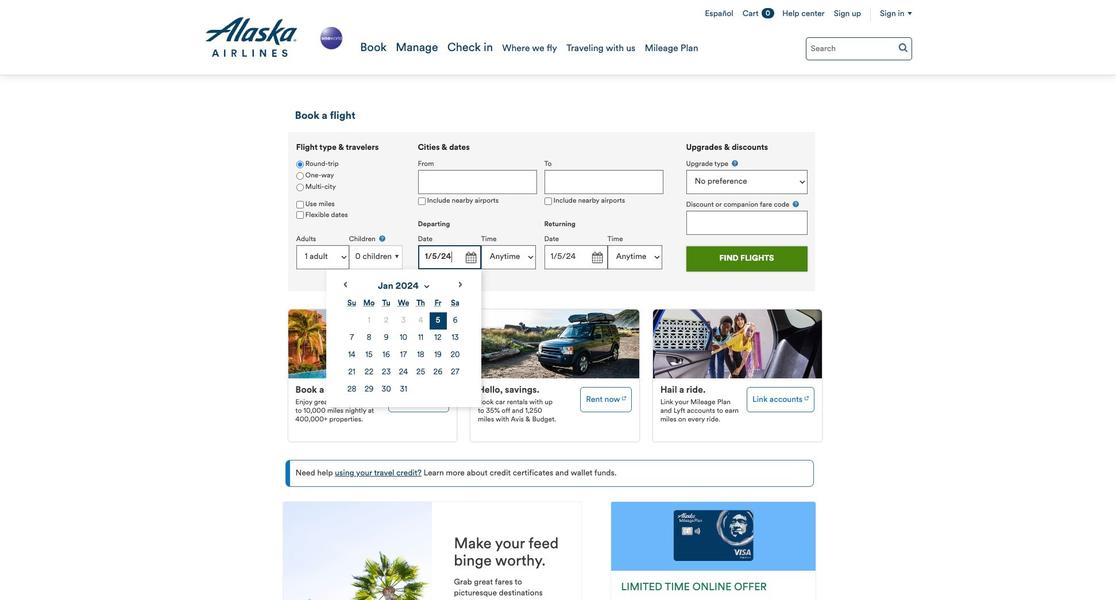 Task type: vqa. For each thing, say whether or not it's contained in the screenshot.
option group
yes



Task type: describe. For each thing, give the bounding box(es) containing it.
photo of an suv driving towards a mountain image
[[471, 310, 640, 379]]

  radio
[[296, 172, 304, 180]]

4 row from the top
[[343, 364, 464, 382]]

rent now image
[[623, 393, 627, 402]]

1 row from the top
[[343, 313, 464, 330]]

1   radio from the top
[[296, 161, 304, 168]]

alaska airlines logo image
[[204, 17, 298, 57]]

photo of a hotel with a swimming pool and palm trees image
[[288, 310, 457, 379]]

oneworld logo image
[[318, 25, 345, 52]]

2   radio from the top
[[296, 184, 304, 191]]



Task type: locate. For each thing, give the bounding box(es) containing it.
open datepicker image
[[462, 250, 479, 266], [589, 250, 605, 266]]

row
[[343, 313, 464, 330], [343, 330, 464, 347], [343, 347, 464, 364], [343, 364, 464, 382], [343, 382, 464, 399]]

  radio
[[296, 161, 304, 168], [296, 184, 304, 191]]

None checkbox
[[545, 198, 552, 205], [296, 212, 304, 219], [545, 198, 552, 205], [296, 212, 304, 219]]

1 vertical spatial   radio
[[296, 184, 304, 191]]

  checkbox
[[296, 201, 304, 208]]

grid
[[343, 295, 464, 399]]

search button image
[[899, 43, 908, 52]]

5 row from the top
[[343, 382, 464, 399]]

header nav bar navigation
[[0, 0, 1117, 75]]

  radio up   option
[[296, 161, 304, 168]]

None submit
[[687, 246, 808, 272]]

0 vertical spatial   radio
[[296, 161, 304, 168]]

group
[[288, 132, 410, 285], [326, 144, 671, 407], [687, 159, 808, 235]]

None checkbox
[[418, 198, 426, 205]]

book rides image
[[805, 393, 809, 402]]

1 horizontal spatial open datepicker image
[[589, 250, 605, 266]]

cell
[[361, 313, 378, 330], [378, 313, 395, 330], [395, 313, 412, 330], [412, 313, 430, 330], [430, 313, 447, 330], [447, 313, 464, 330], [343, 330, 361, 347], [361, 330, 378, 347], [378, 330, 395, 347], [395, 330, 412, 347], [412, 330, 430, 347], [430, 330, 447, 347], [447, 330, 464, 347], [343, 347, 361, 364], [361, 347, 378, 364], [378, 347, 395, 364], [395, 347, 412, 364], [412, 347, 430, 364], [430, 347, 447, 364], [447, 347, 464, 364], [343, 364, 361, 382], [361, 364, 378, 382], [378, 364, 395, 382], [395, 364, 412, 382], [412, 364, 430, 382], [430, 364, 447, 382], [447, 364, 464, 382], [343, 382, 361, 399], [361, 382, 378, 399], [378, 382, 395, 399], [395, 382, 412, 399]]

0 horizontal spatial open datepicker image
[[462, 250, 479, 266]]

3 row from the top
[[343, 347, 464, 364]]

2 open datepicker image from the left
[[589, 250, 605, 266]]

None text field
[[418, 170, 537, 194], [545, 170, 664, 194], [418, 245, 481, 270], [418, 170, 537, 194], [545, 170, 664, 194], [418, 245, 481, 270]]

None text field
[[687, 211, 808, 235], [545, 245, 608, 270], [687, 211, 808, 235], [545, 245, 608, 270]]

2 row from the top
[[343, 330, 464, 347]]

option group
[[296, 159, 403, 194]]

1 open datepicker image from the left
[[462, 250, 479, 266]]

Search text field
[[806, 37, 912, 60]]

  radio down   option
[[296, 184, 304, 191]]

some kids opening a door image
[[653, 310, 822, 379]]



